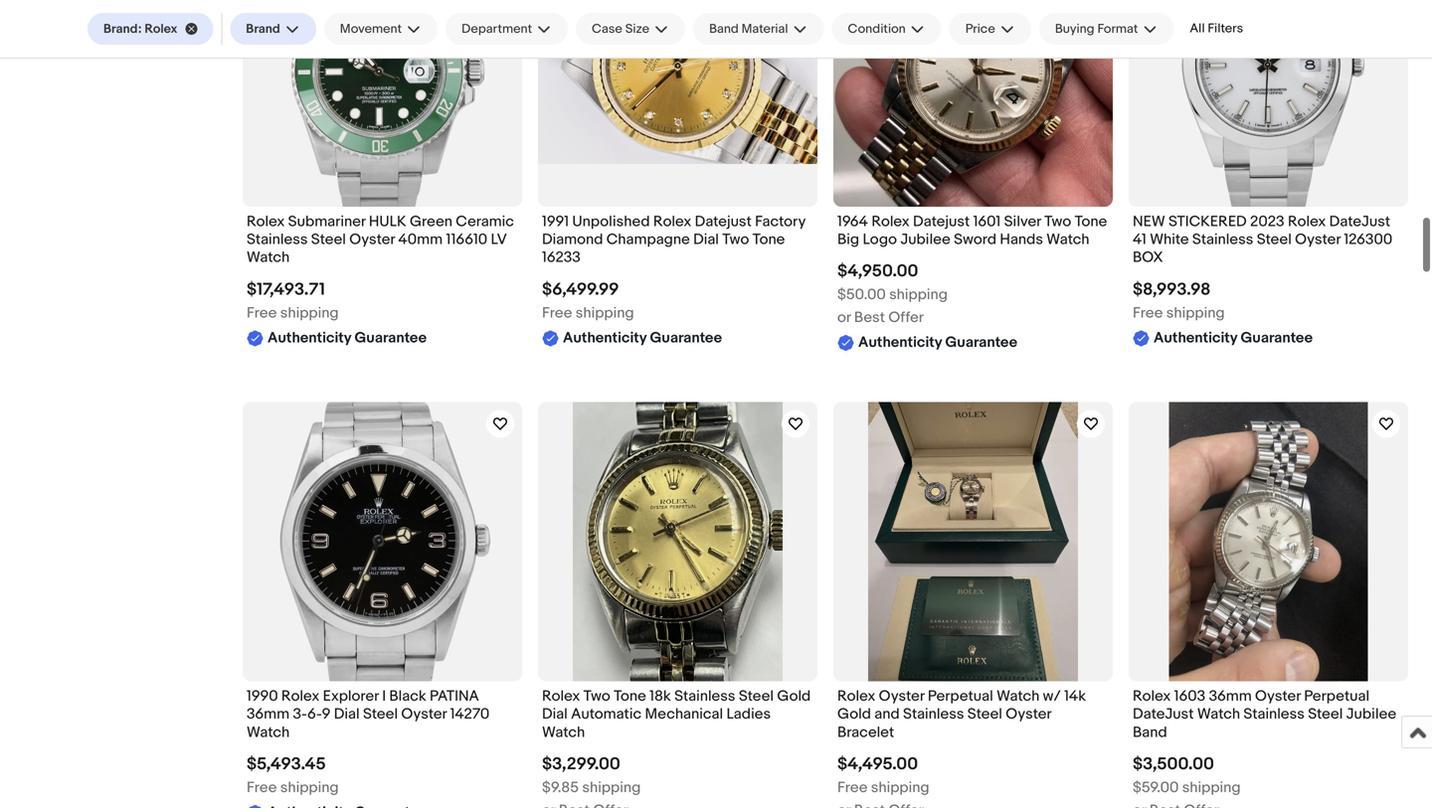 Task type: locate. For each thing, give the bounding box(es) containing it.
bracelet
[[837, 724, 894, 742]]

guarantee
[[355, 329, 427, 347], [650, 329, 722, 347], [1241, 329, 1313, 347], [945, 334, 1017, 352]]

material
[[742, 21, 788, 37]]

0 vertical spatial datejust
[[1329, 213, 1390, 231]]

$17,493.71
[[247, 279, 325, 300]]

free inside $4,495.00 free shipping
[[837, 779, 868, 797]]

1 horizontal spatial perpetual
[[1304, 688, 1369, 706]]

stainless
[[247, 231, 308, 249], [1192, 231, 1253, 249], [674, 688, 735, 706], [903, 706, 964, 724], [1243, 706, 1305, 724]]

rolex submariner hulk green ceramic stainless steel oyster 40mm 116610 lv watch image
[[243, 0, 522, 207]]

oyster right '1603'
[[1255, 688, 1301, 706]]

9
[[322, 706, 331, 724]]

$5,493.45 free shipping
[[247, 754, 339, 797]]

band left the material at the right of page
[[709, 21, 739, 37]]

authenticity guarantee for $6,499.99
[[563, 329, 722, 347]]

new stickered 2023 rolex datejust 41 white stainless steel oyster 126300 box link
[[1133, 213, 1404, 272]]

free down $17,493.71
[[247, 304, 277, 322]]

oyster inside rolex submariner hulk green ceramic stainless steel oyster 40mm 116610 lv watch
[[349, 231, 395, 249]]

shipping down $17,493.71
[[280, 304, 339, 322]]

1 horizontal spatial 36mm
[[1209, 688, 1252, 706]]

0 horizontal spatial jubilee
[[900, 231, 951, 249]]

authenticity
[[268, 329, 351, 347], [563, 329, 647, 347], [1154, 329, 1237, 347], [858, 334, 942, 352]]

dial for $6,499.99
[[693, 231, 719, 249]]

band material button
[[693, 13, 824, 45]]

oyster down hulk
[[349, 231, 395, 249]]

new stickered 2023 rolex datejust 41 white stainless steel oyster 126300 box
[[1133, 213, 1393, 267]]

0 horizontal spatial datejust
[[695, 213, 752, 231]]

green
[[410, 213, 452, 231]]

shipping inside $6,499.99 free shipping
[[576, 304, 634, 322]]

$9.85
[[542, 779, 579, 797]]

shipping for $4,950.00
[[889, 286, 948, 304]]

rolex two tone 18k stainless steel gold dial automatic mechanical ladies watch link
[[542, 688, 813, 747]]

126300
[[1344, 231, 1393, 249]]

shipping inside $8,993.98 free shipping
[[1166, 304, 1225, 322]]

0 horizontal spatial gold
[[777, 688, 811, 706]]

0 horizontal spatial 36mm
[[247, 706, 289, 724]]

band up $3,500.00
[[1133, 724, 1167, 742]]

0 horizontal spatial perpetual
[[928, 688, 993, 706]]

shipping inside '$3,500.00 $59.00 shipping'
[[1182, 779, 1241, 797]]

1 horizontal spatial datejust
[[913, 213, 970, 231]]

shipping inside the $4,950.00 $50.00 shipping or best offer
[[889, 286, 948, 304]]

shipping down '$4,495.00'
[[871, 779, 929, 797]]

0 vertical spatial jubilee
[[900, 231, 951, 249]]

rolex inside rolex submariner hulk green ceramic stainless steel oyster 40mm 116610 lv watch
[[247, 213, 285, 231]]

authenticity down $8,993.98 free shipping
[[1154, 329, 1237, 347]]

new stickered 2023 rolex datejust 41 white stainless steel oyster 126300 box image
[[1129, 0, 1408, 207]]

oyster down black in the bottom left of the page
[[401, 706, 447, 724]]

gold inside rolex two tone 18k stainless steel gold dial automatic mechanical ladies watch
[[777, 688, 811, 706]]

1601
[[973, 213, 1001, 231]]

datejust inside rolex 1603 36mm oyster perpetual datejust watch stainless steel jubilee band
[[1133, 706, 1194, 724]]

free
[[247, 304, 277, 322], [542, 304, 572, 322], [1133, 304, 1163, 322], [247, 779, 277, 797], [837, 779, 868, 797]]

tone
[[1075, 213, 1107, 231], [752, 231, 785, 249], [614, 688, 646, 706]]

rolex inside rolex 1603 36mm oyster perpetual datejust watch stainless steel jubilee band
[[1133, 688, 1171, 706]]

authenticity for $17,493.71
[[268, 329, 351, 347]]

1 vertical spatial jubilee
[[1346, 706, 1396, 724]]

dial inside 1991 unpolished rolex datejust factory diamond champagne dial two tone 16233
[[693, 231, 719, 249]]

36mm inside 1990 rolex explorer i black patina 36mm 3-6-9 dial steel oyster 14270 watch
[[247, 706, 289, 724]]

department button
[[446, 13, 568, 45]]

all filters button
[[1182, 13, 1251, 44]]

brand: rolex
[[103, 21, 177, 37]]

datejust up sword
[[913, 213, 970, 231]]

watch up $17,493.71
[[247, 249, 290, 267]]

2 horizontal spatial two
[[1044, 213, 1071, 231]]

0 horizontal spatial datejust
[[1133, 706, 1194, 724]]

brand: rolex link
[[88, 13, 213, 45]]

band inside rolex 1603 36mm oyster perpetual datejust watch stainless steel jubilee band
[[1133, 724, 1167, 742]]

two up 'automatic'
[[583, 688, 610, 706]]

dial right champagne
[[693, 231, 719, 249]]

watch down '1603'
[[1197, 706, 1240, 724]]

rolex submariner hulk green ceramic stainless steel oyster 40mm 116610 lv watch link
[[247, 213, 518, 272]]

shipping for $3,299.00
[[582, 779, 641, 797]]

0 horizontal spatial band
[[709, 21, 739, 37]]

tone left "new"
[[1075, 213, 1107, 231]]

shipping for $4,495.00
[[871, 779, 929, 797]]

free down $6,499.99
[[542, 304, 572, 322]]

rolex right 2023
[[1288, 213, 1326, 231]]

gold inside rolex oyster perpetual watch w/ 14k gold and stainless steel oyster bracelet
[[837, 706, 871, 724]]

case
[[592, 21, 622, 37]]

free inside $6,499.99 free shipping
[[542, 304, 572, 322]]

tone down factory
[[752, 231, 785, 249]]

rolex left '1603'
[[1133, 688, 1171, 706]]

black
[[389, 688, 426, 706]]

watch up $3,299.00
[[542, 724, 585, 742]]

free for $8,993.98
[[1133, 304, 1163, 322]]

jubilee
[[900, 231, 951, 249], [1346, 706, 1396, 724]]

steel inside new stickered 2023 rolex datejust 41 white stainless steel oyster 126300 box
[[1257, 231, 1292, 249]]

two right champagne
[[722, 231, 749, 249]]

36mm right '1603'
[[1209, 688, 1252, 706]]

steel inside rolex 1603 36mm oyster perpetual datejust watch stainless steel jubilee band
[[1308, 706, 1343, 724]]

oyster left 126300 at the right of page
[[1295, 231, 1341, 249]]

rolex 1603 36mm oyster perpetual datejust watch stainless steel jubilee band
[[1133, 688, 1396, 742]]

brand:
[[103, 21, 142, 37]]

1 vertical spatial band
[[1133, 724, 1167, 742]]

shipping up offer
[[889, 286, 948, 304]]

shipping for $5,493.45
[[280, 779, 339, 797]]

authenticity down $6,499.99 free shipping
[[563, 329, 647, 347]]

rolex 1603 36mm oyster perpetual datejust watch stainless steel jubilee band image
[[1169, 402, 1368, 682]]

watch down the 1990
[[247, 724, 290, 742]]

shipping down $5,493.45
[[280, 779, 339, 797]]

authenticity guarantee down "$17,493.71 free shipping"
[[268, 329, 427, 347]]

free down $5,493.45
[[247, 779, 277, 797]]

condition button
[[832, 13, 942, 45]]

free down '$4,495.00'
[[837, 779, 868, 797]]

$3,500.00 $59.00 shipping
[[1133, 754, 1241, 797]]

1 vertical spatial tone
[[752, 231, 785, 249]]

watch right "hands"
[[1046, 231, 1089, 249]]

authenticity guarantee down $6,499.99 free shipping
[[563, 329, 722, 347]]

shipping for $8,993.98
[[1166, 304, 1225, 322]]

1 horizontal spatial gold
[[837, 706, 871, 724]]

16233
[[542, 249, 581, 267]]

$6,499.99
[[542, 279, 619, 300]]

rolex up 'automatic'
[[542, 688, 580, 706]]

2 datejust from the left
[[913, 213, 970, 231]]

1 datejust from the left
[[695, 213, 752, 231]]

1964 rolex datejust 1601 silver two tone big logo jubilee sword hands watch image
[[833, 0, 1113, 207]]

1 perpetual from the left
[[928, 688, 993, 706]]

1990 rolex explorer i black patina 36mm 3-6-9 dial steel oyster 14270 watch link
[[247, 688, 518, 747]]

perpetual
[[928, 688, 993, 706], [1304, 688, 1369, 706]]

rolex oyster perpetual watch w/ 14k gold and stainless steel oyster bracelet
[[837, 688, 1086, 742]]

0 vertical spatial band
[[709, 21, 739, 37]]

gold
[[777, 688, 811, 706], [837, 706, 871, 724]]

shipping down $6,499.99
[[576, 304, 634, 322]]

2 vertical spatial two
[[583, 688, 610, 706]]

1 horizontal spatial datejust
[[1329, 213, 1390, 231]]

2 vertical spatial tone
[[614, 688, 646, 706]]

two right 'silver' on the top right of the page
[[1044, 213, 1071, 231]]

case size
[[592, 21, 649, 37]]

dial inside rolex two tone 18k stainless steel gold dial automatic mechanical ladies watch
[[542, 706, 568, 724]]

0 horizontal spatial two
[[583, 688, 610, 706]]

2 perpetual from the left
[[1304, 688, 1369, 706]]

authenticity down "$17,493.71 free shipping"
[[268, 329, 351, 347]]

shipping inside $4,495.00 free shipping
[[871, 779, 929, 797]]

shipping inside $5,493.45 free shipping
[[280, 779, 339, 797]]

white
[[1150, 231, 1189, 249]]

factory
[[755, 213, 805, 231]]

1 horizontal spatial two
[[722, 231, 749, 249]]

rolex inside 1991 unpolished rolex datejust factory diamond champagne dial two tone 16233
[[653, 213, 691, 231]]

2023
[[1250, 213, 1284, 231]]

$5,493.45
[[247, 754, 326, 775]]

watch inside rolex oyster perpetual watch w/ 14k gold and stainless steel oyster bracelet
[[997, 688, 1040, 706]]

jubilee inside rolex 1603 36mm oyster perpetual datejust watch stainless steel jubilee band
[[1346, 706, 1396, 724]]

tone up 'automatic'
[[614, 688, 646, 706]]

free down $8,993.98
[[1133, 304, 1163, 322]]

1 horizontal spatial dial
[[542, 706, 568, 724]]

explorer
[[323, 688, 379, 706]]

rolex up 3-
[[281, 688, 319, 706]]

brand
[[246, 21, 280, 37]]

36mm down the 1990
[[247, 706, 289, 724]]

116610
[[446, 231, 487, 249]]

submariner
[[288, 213, 365, 231]]

authenticity guarantee down $8,993.98 free shipping
[[1154, 329, 1313, 347]]

shipping down $3,500.00
[[1182, 779, 1241, 797]]

rolex inside new stickered 2023 rolex datejust 41 white stainless steel oyster 126300 box
[[1288, 213, 1326, 231]]

shipping inside $3,299.00 $9.85 shipping
[[582, 779, 641, 797]]

1991 unpolished rolex datejust factory diamond champagne dial two tone 16233
[[542, 213, 805, 267]]

sword
[[954, 231, 997, 249]]

1 vertical spatial two
[[722, 231, 749, 249]]

0 horizontal spatial dial
[[334, 706, 360, 724]]

rolex up champagne
[[653, 213, 691, 231]]

two inside 1991 unpolished rolex datejust factory diamond champagne dial two tone 16233
[[722, 231, 749, 249]]

2 horizontal spatial dial
[[693, 231, 719, 249]]

new
[[1133, 213, 1165, 231]]

datejust down '1603'
[[1133, 706, 1194, 724]]

rolex up logo
[[871, 213, 910, 231]]

$50.00
[[837, 286, 886, 304]]

0 vertical spatial tone
[[1075, 213, 1107, 231]]

2 horizontal spatial tone
[[1075, 213, 1107, 231]]

free inside "$17,493.71 free shipping"
[[247, 304, 277, 322]]

steel inside rolex submariner hulk green ceramic stainless steel oyster 40mm 116610 lv watch
[[311, 231, 346, 249]]

free inside $8,993.98 free shipping
[[1133, 304, 1163, 322]]

1990 rolex explorer i black patina 36mm 3-6-9 dial steel oyster 14270 watch
[[247, 688, 490, 742]]

$59.00
[[1133, 779, 1179, 797]]

dial left 'automatic'
[[542, 706, 568, 724]]

and
[[874, 706, 900, 724]]

1 horizontal spatial jubilee
[[1346, 706, 1396, 724]]

datejust up 126300 at the right of page
[[1329, 213, 1390, 231]]

authenticity guarantee for $17,493.71
[[268, 329, 427, 347]]

1 vertical spatial datejust
[[1133, 706, 1194, 724]]

0 vertical spatial two
[[1044, 213, 1071, 231]]

1603
[[1174, 688, 1206, 706]]

condition
[[848, 21, 906, 37]]

datejust left factory
[[695, 213, 752, 231]]

rolex left submariner
[[247, 213, 285, 231]]

shipping down $3,299.00
[[582, 779, 641, 797]]

rolex up and
[[837, 688, 875, 706]]

band
[[709, 21, 739, 37], [1133, 724, 1167, 742]]

dial down 'explorer'
[[334, 706, 360, 724]]

buying
[[1055, 21, 1094, 37]]

rolex
[[145, 21, 177, 37], [247, 213, 285, 231], [653, 213, 691, 231], [871, 213, 910, 231], [1288, 213, 1326, 231], [281, 688, 319, 706], [542, 688, 580, 706], [837, 688, 875, 706], [1133, 688, 1171, 706]]

shipping inside "$17,493.71 free shipping"
[[280, 304, 339, 322]]

jubilee inside 1964 rolex datejust 1601 silver two tone big logo jubilee sword hands watch
[[900, 231, 951, 249]]

1 horizontal spatial tone
[[752, 231, 785, 249]]

stainless inside rolex submariner hulk green ceramic stainless steel oyster 40mm 116610 lv watch
[[247, 231, 308, 249]]

shipping down $8,993.98
[[1166, 304, 1225, 322]]

free inside $5,493.45 free shipping
[[247, 779, 277, 797]]

watch left w/
[[997, 688, 1040, 706]]

all
[[1190, 21, 1205, 36]]

movement button
[[324, 13, 438, 45]]

0 horizontal spatial tone
[[614, 688, 646, 706]]

1 horizontal spatial band
[[1133, 724, 1167, 742]]

36mm
[[1209, 688, 1252, 706], [247, 706, 289, 724]]

free for $5,493.45
[[247, 779, 277, 797]]

dial
[[693, 231, 719, 249], [334, 706, 360, 724], [542, 706, 568, 724]]

1991 unpolished rolex datejust factory diamond champagne dial two tone 16233 link
[[542, 213, 813, 272]]

guarantee for $17,493.71
[[355, 329, 427, 347]]

two
[[1044, 213, 1071, 231], [722, 231, 749, 249], [583, 688, 610, 706]]



Task type: vqa. For each thing, say whether or not it's contained in the screenshot.
the Advanced
no



Task type: describe. For each thing, give the bounding box(es) containing it.
filters
[[1208, 21, 1243, 36]]

oyster up and
[[879, 688, 924, 706]]

w/
[[1043, 688, 1061, 706]]

guarantee for $8,993.98
[[1241, 329, 1313, 347]]

or
[[837, 309, 851, 327]]

18k
[[649, 688, 671, 706]]

$3,299.00
[[542, 754, 620, 775]]

best
[[854, 309, 885, 327]]

authenticity guarantee for $8,993.98
[[1154, 329, 1313, 347]]

shipping for $6,499.99
[[576, 304, 634, 322]]

authenticity down offer
[[858, 334, 942, 352]]

mechanical
[[645, 706, 723, 724]]

brand button
[[230, 13, 316, 45]]

two inside 1964 rolex datejust 1601 silver two tone big logo jubilee sword hands watch
[[1044, 213, 1071, 231]]

rolex two tone 18k stainless steel gold dial automatic mechanical ladies watch image
[[573, 402, 783, 682]]

gold for $4,495.00
[[837, 706, 871, 724]]

oyster inside 1990 rolex explorer i black patina 36mm 3-6-9 dial steel oyster 14270 watch
[[401, 706, 447, 724]]

authenticity for $6,499.99
[[563, 329, 647, 347]]

$4,495.00 free shipping
[[837, 754, 929, 797]]

i
[[382, 688, 386, 706]]

41
[[1133, 231, 1146, 249]]

authenticity for $8,993.98
[[1154, 329, 1237, 347]]

tone inside rolex two tone 18k stainless steel gold dial automatic mechanical ladies watch
[[614, 688, 646, 706]]

buying format button
[[1039, 13, 1174, 45]]

steel inside rolex oyster perpetual watch w/ 14k gold and stainless steel oyster bracelet
[[967, 706, 1002, 724]]

band material
[[709, 21, 788, 37]]

shipping for $3,500.00
[[1182, 779, 1241, 797]]

tone inside 1964 rolex datejust 1601 silver two tone big logo jubilee sword hands watch
[[1075, 213, 1107, 231]]

14k
[[1064, 688, 1086, 706]]

1964 rolex datejust 1601 silver two tone big logo jubilee sword hands watch
[[837, 213, 1107, 249]]

40mm
[[398, 231, 443, 249]]

stainless inside new stickered 2023 rolex datejust 41 white stainless steel oyster 126300 box
[[1192, 231, 1253, 249]]

1964
[[837, 213, 868, 231]]

rolex submariner hulk green ceramic stainless steel oyster 40mm 116610 lv watch
[[247, 213, 514, 267]]

hulk
[[369, 213, 406, 231]]

36mm inside rolex 1603 36mm oyster perpetual datejust watch stainless steel jubilee band
[[1209, 688, 1252, 706]]

$8,993.98
[[1133, 279, 1211, 300]]

guarantee for $6,499.99
[[650, 329, 722, 347]]

gold for $3,299.00
[[777, 688, 811, 706]]

dial for $3,299.00
[[542, 706, 568, 724]]

authenticity guarantee down offer
[[858, 334, 1017, 352]]

watch inside rolex two tone 18k stainless steel gold dial automatic mechanical ladies watch
[[542, 724, 585, 742]]

jubilee for $3,500.00
[[1346, 706, 1396, 724]]

1964 rolex datejust 1601 silver two tone big logo jubilee sword hands watch link
[[837, 213, 1109, 254]]

case size button
[[576, 13, 685, 45]]

rolex inside 1990 rolex explorer i black patina 36mm 3-6-9 dial steel oyster 14270 watch
[[281, 688, 319, 706]]

silver
[[1004, 213, 1041, 231]]

automatic
[[571, 706, 642, 724]]

price button
[[949, 13, 1031, 45]]

shipping for $17,493.71
[[280, 304, 339, 322]]

movement
[[340, 21, 402, 37]]

oyster inside new stickered 2023 rolex datejust 41 white stainless steel oyster 126300 box
[[1295, 231, 1341, 249]]

datejust inside 1964 rolex datejust 1601 silver two tone big logo jubilee sword hands watch
[[913, 213, 970, 231]]

watch inside rolex submariner hulk green ceramic stainless steel oyster 40mm 116610 lv watch
[[247, 249, 290, 267]]

$4,950.00 $50.00 shipping or best offer
[[837, 261, 948, 327]]

1991
[[542, 213, 569, 231]]

steel inside 1990 rolex explorer i black patina 36mm 3-6-9 dial steel oyster 14270 watch
[[363, 706, 398, 724]]

$6,499.99 free shipping
[[542, 279, 634, 322]]

free for $4,495.00
[[837, 779, 868, 797]]

buying format
[[1055, 21, 1138, 37]]

datejust inside 1991 unpolished rolex datejust factory diamond champagne dial two tone 16233
[[695, 213, 752, 231]]

rolex inside 1964 rolex datejust 1601 silver two tone big logo jubilee sword hands watch
[[871, 213, 910, 231]]

perpetual inside rolex 1603 36mm oyster perpetual datejust watch stainless steel jubilee band
[[1304, 688, 1369, 706]]

14270
[[450, 706, 490, 724]]

all filters
[[1190, 21, 1243, 36]]

tone inside 1991 unpolished rolex datejust factory diamond champagne dial two tone 16233
[[752, 231, 785, 249]]

patina
[[430, 688, 479, 706]]

unpolished
[[572, 213, 650, 231]]

logo
[[863, 231, 897, 249]]

stickered
[[1169, 213, 1247, 231]]

stainless inside rolex oyster perpetual watch w/ 14k gold and stainless steel oyster bracelet
[[903, 706, 964, 724]]

1990 rolex explorer i black patina 36mm 3-6-9 dial steel oyster 14270 watch image
[[243, 402, 522, 682]]

free for $17,493.71
[[247, 304, 277, 322]]

rolex two tone 18k stainless steel gold dial automatic mechanical ladies watch
[[542, 688, 811, 742]]

rolex inside rolex two tone 18k stainless steel gold dial automatic mechanical ladies watch
[[542, 688, 580, 706]]

department
[[462, 21, 532, 37]]

free for $6,499.99
[[542, 304, 572, 322]]

oyster inside rolex 1603 36mm oyster perpetual datejust watch stainless steel jubilee band
[[1255, 688, 1301, 706]]

$17,493.71 free shipping
[[247, 279, 339, 322]]

stainless inside rolex two tone 18k stainless steel gold dial automatic mechanical ladies watch
[[674, 688, 735, 706]]

$3,299.00 $9.85 shipping
[[542, 754, 641, 797]]

rolex right 'brand:'
[[145, 21, 177, 37]]

offer
[[888, 309, 924, 327]]

watch inside 1990 rolex explorer i black patina 36mm 3-6-9 dial steel oyster 14270 watch
[[247, 724, 290, 742]]

lv
[[491, 231, 506, 249]]

rolex 1603 36mm oyster perpetual datejust watch stainless steel jubilee band link
[[1133, 688, 1404, 747]]

rolex inside rolex oyster perpetual watch w/ 14k gold and stainless steel oyster bracelet
[[837, 688, 875, 706]]

watch inside rolex 1603 36mm oyster perpetual datejust watch stainless steel jubilee band
[[1197, 706, 1240, 724]]

jubilee for $4,950.00
[[900, 231, 951, 249]]

$4,950.00
[[837, 261, 918, 282]]

oyster down w/
[[1006, 706, 1051, 724]]

ladies
[[726, 706, 771, 724]]

price
[[965, 21, 995, 37]]

band inside dropdown button
[[709, 21, 739, 37]]

format
[[1097, 21, 1138, 37]]

two inside rolex two tone 18k stainless steel gold dial automatic mechanical ladies watch
[[583, 688, 610, 706]]

steel inside rolex two tone 18k stainless steel gold dial automatic mechanical ladies watch
[[739, 688, 774, 706]]

$4,495.00
[[837, 754, 918, 775]]

datejust inside new stickered 2023 rolex datejust 41 white stainless steel oyster 126300 box
[[1329, 213, 1390, 231]]

stainless inside rolex 1603 36mm oyster perpetual datejust watch stainless steel jubilee band
[[1243, 706, 1305, 724]]

$3,500.00
[[1133, 754, 1214, 775]]

size
[[625, 21, 649, 37]]

diamond
[[542, 231, 603, 249]]

1990
[[247, 688, 278, 706]]

champagne
[[606, 231, 690, 249]]

watch inside 1964 rolex datejust 1601 silver two tone big logo jubilee sword hands watch
[[1046, 231, 1089, 249]]

dial inside 1990 rolex explorer i black patina 36mm 3-6-9 dial steel oyster 14270 watch
[[334, 706, 360, 724]]

hands
[[1000, 231, 1043, 249]]

$8,993.98 free shipping
[[1133, 279, 1225, 322]]

rolex oyster perpetual watch w/ 14k gold and stainless steel oyster bracelet image
[[868, 402, 1078, 682]]

perpetual inside rolex oyster perpetual watch w/ 14k gold and stainless steel oyster bracelet
[[928, 688, 993, 706]]

box
[[1133, 249, 1163, 267]]

6-
[[307, 706, 322, 724]]

1991 unpolished rolex datejust factory diamond champagne dial two tone 16233 image
[[538, 0, 817, 164]]

big
[[837, 231, 859, 249]]



